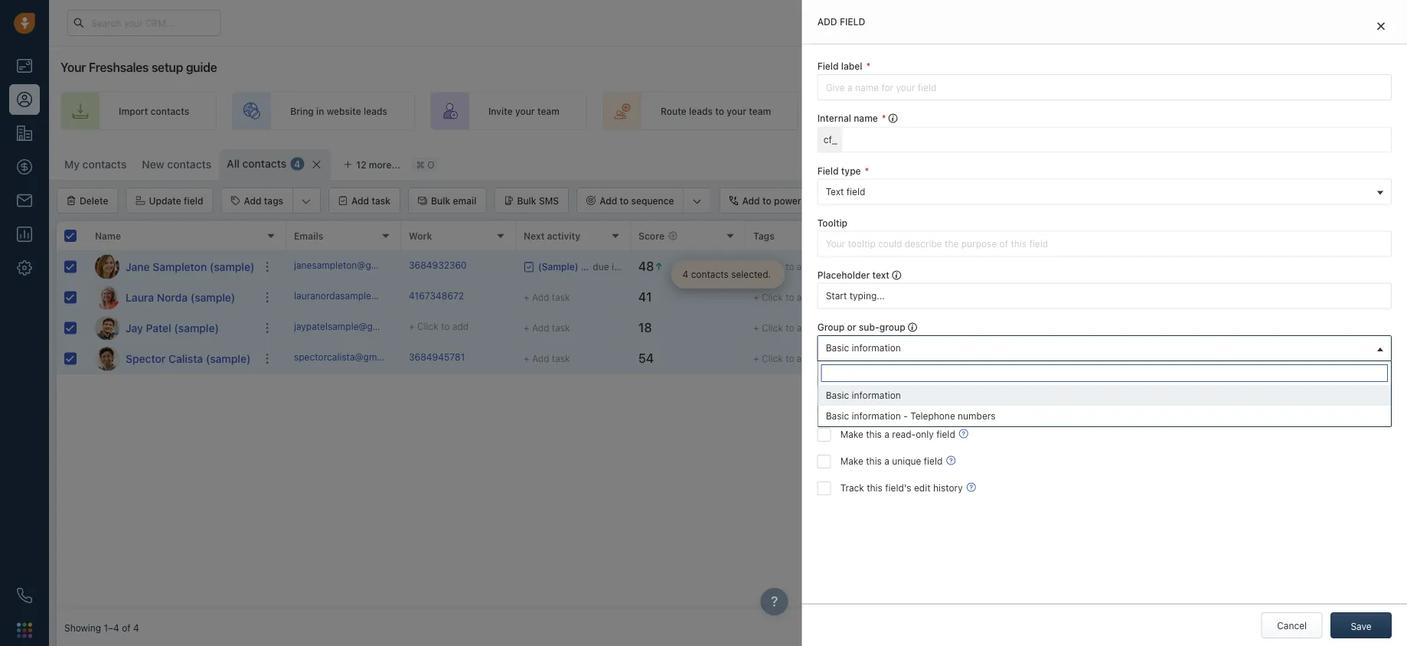 Task type: locate. For each thing, give the bounding box(es) containing it.
(sample) up spector calista (sample) in the bottom of the page
[[174, 322, 219, 334]]

information up make this a read-only field
[[852, 411, 901, 421]]

2 cell from the top
[[1205, 283, 1400, 312]]

1 make from the top
[[840, 375, 864, 386]]

0 vertical spatial a
[[885, 375, 890, 386]]

information down sub-
[[852, 343, 901, 353]]

spectorcalista@gmail.com link
[[294, 351, 408, 367]]

information inside 'dropdown button'
[[852, 343, 901, 353]]

selected.
[[731, 269, 771, 280]]

dialog
[[802, 0, 1407, 646]]

sales
[[868, 230, 893, 241]]

bulk left email
[[431, 195, 450, 206]]

container_wx8msf4aqz5i3rn1 image down text
[[872, 292, 883, 303]]

2 gary orlando from the top
[[887, 292, 944, 303]]

gary orlando down your text will prompt users to fill this field with the right data image
[[887, 292, 944, 303]]

gary up make this a required field
[[887, 353, 907, 364]]

3 basic from the top
[[826, 411, 849, 421]]

1 vertical spatial basic
[[826, 390, 849, 401]]

task for 41
[[552, 292, 570, 303]]

4167348672 link
[[409, 289, 464, 306]]

press space to deselect this row. row containing 41
[[286, 283, 1400, 313]]

3 container_wx8msf4aqz5i3rn1 image from the top
[[872, 353, 883, 364]]

gary orlando right sub-
[[887, 323, 944, 333]]

field up label
[[840, 16, 865, 27]]

gary down your text will prompt users to fill this field with the right data image
[[887, 292, 907, 303]]

2 row group from the left
[[286, 252, 1400, 374]]

2 + click to add from the top
[[753, 292, 813, 303]]

gary left select the group or sub-group under which the field is placed. image
[[887, 323, 907, 333]]

update field button
[[126, 188, 213, 214]]

your text will prompt users to fill this field with the right data image
[[892, 270, 901, 280]]

3 make from the top
[[840, 456, 864, 467]]

question circled image up "view"
[[954, 374, 963, 387]]

question circled image for show field in quick-add view
[[968, 400, 977, 413]]

0 horizontal spatial bulk
[[431, 195, 450, 206]]

1 horizontal spatial your
[[727, 106, 746, 116]]

orlando for 18
[[910, 323, 944, 333]]

gary orlando
[[887, 261, 944, 272], [887, 292, 944, 303], [887, 323, 944, 333], [887, 353, 944, 364]]

3 + add task from the top
[[524, 353, 570, 364]]

container_wx8msf4aqz5i3rn1 image
[[872, 292, 883, 303], [872, 323, 883, 333], [872, 353, 883, 364]]

bulk
[[1068, 196, 1087, 206]]

a left unique
[[885, 456, 890, 467]]

1 gary from the top
[[887, 261, 907, 272]]

2 basic information from the top
[[826, 390, 901, 401]]

1 horizontal spatial bulk
[[517, 195, 536, 206]]

12 more...
[[356, 159, 400, 170]]

basic inside 'dropdown button'
[[826, 343, 849, 353]]

qualified
[[1000, 353, 1039, 364]]

more...
[[369, 159, 400, 170]]

add inside dialog
[[817, 16, 837, 27]]

0 horizontal spatial sequence
[[631, 195, 674, 206]]

0 vertical spatial basic
[[826, 343, 849, 353]]

1 vertical spatial question circled image
[[947, 454, 956, 467]]

cancel for cancel
[[1277, 620, 1307, 631]]

this left required
[[866, 375, 882, 386]]

1 horizontal spatial sequence
[[930, 106, 973, 116]]

container_wx8msf4aqz5i3rn1 image for 54
[[872, 353, 883, 364]]

add field
[[817, 16, 865, 27]]

work
[[409, 230, 432, 241]]

basic information down group or sub-group
[[826, 343, 901, 353]]

bulk email
[[431, 195, 477, 206]]

question circled image
[[954, 374, 963, 387], [968, 400, 977, 413]]

orlando right group
[[910, 323, 944, 333]]

import contacts
[[119, 106, 189, 116]]

1 vertical spatial sequence
[[631, 195, 674, 206]]

type
[[841, 165, 861, 176]]

field up text
[[817, 165, 839, 176]]

0 vertical spatial in
[[316, 106, 324, 116]]

list
[[831, 195, 844, 206]]

container_wx8msf4aqz5i3rn1 image right merge
[[1019, 195, 1029, 206]]

3 a from the top
[[885, 456, 890, 467]]

information inside 'option'
[[852, 411, 901, 421]]

my contacts
[[64, 158, 127, 171]]

create
[[872, 106, 902, 116]]

question circled image down numbers
[[959, 427, 968, 440]]

1 basic information from the top
[[826, 343, 901, 353]]

guide
[[186, 60, 217, 75]]

0 vertical spatial question circled image
[[954, 374, 963, 387]]

basic
[[826, 343, 849, 353], [826, 390, 849, 401], [826, 411, 849, 421]]

question circled image for make this a unique field
[[947, 454, 956, 467]]

in
[[316, 106, 324, 116], [888, 402, 896, 413]]

(sample) for spector calista (sample)
[[206, 352, 251, 365]]

basic information button
[[817, 335, 1392, 361]]

1 vertical spatial 4
[[683, 269, 689, 280]]

basic information inside 'dropdown button'
[[826, 343, 901, 353]]

techcave (sample)
[[1098, 353, 1179, 364]]

4 gary from the top
[[887, 353, 907, 364]]

list box
[[818, 385, 1391, 426]]

a left read-
[[885, 429, 890, 440]]

+ click to add for 41
[[753, 292, 813, 303]]

1 vertical spatial field
[[817, 165, 839, 176]]

container_wx8msf4aqz5i3rn1 image up make this a required field
[[872, 353, 883, 364]]

contacts right all
[[242, 157, 287, 170]]

0 vertical spatial make
[[840, 375, 864, 386]]

1 vertical spatial a
[[885, 429, 890, 440]]

2 vertical spatial make
[[840, 456, 864, 467]]

1 team from the left
[[537, 106, 560, 116]]

0 vertical spatial sequence
[[930, 106, 973, 116]]

make down show
[[840, 429, 864, 440]]

field right list
[[847, 186, 865, 197]]

(sample) down the jane sampleton (sample) link
[[190, 291, 235, 304]]

orlando for 54
[[910, 353, 944, 364]]

2 make from the top
[[840, 429, 864, 440]]

0 horizontal spatial question circled image
[[954, 374, 963, 387]]

contacts right my
[[82, 158, 127, 171]]

cancel left save button
[[1277, 620, 1307, 631]]

orlando
[[910, 261, 944, 272], [910, 292, 944, 303], [910, 323, 944, 333], [910, 353, 944, 364]]

text
[[873, 270, 890, 280]]

1 + add task from the top
[[524, 292, 570, 303]]

0 vertical spatial + add task
[[524, 292, 570, 303]]

4 right 48
[[683, 269, 689, 280]]

1 a from the top
[[885, 375, 890, 386]]

add
[[817, 16, 837, 27], [244, 195, 261, 206], [352, 195, 369, 206], [600, 195, 617, 206], [742, 195, 760, 206], [532, 292, 549, 303], [532, 323, 549, 333], [532, 353, 549, 364]]

orlando up select the group or sub-group under which the field is placed. image
[[910, 292, 944, 303]]

click
[[762, 261, 783, 272], [762, 292, 783, 303], [417, 321, 439, 332], [762, 323, 783, 333], [762, 353, 783, 364]]

in right bring
[[316, 106, 324, 116]]

field right unique
[[924, 456, 943, 467]]

information for basic information option
[[852, 390, 901, 401]]

2 vertical spatial 4
[[133, 622, 139, 633]]

your
[[60, 60, 86, 75]]

2 a from the top
[[885, 429, 890, 440]]

list box containing basic information
[[818, 385, 1391, 426]]

j image
[[95, 316, 119, 340]]

contacts left 'selected.' at the right top
[[691, 269, 729, 280]]

orlando up required
[[910, 353, 944, 364]]

1 horizontal spatial 4
[[294, 158, 300, 169]]

gary orlando down owner
[[887, 261, 944, 272]]

basic up make this a read-only field
[[826, 411, 849, 421]]

bulk left sms
[[517, 195, 536, 206]]

showing
[[64, 622, 101, 633]]

1 horizontal spatial leads
[[689, 106, 713, 116]]

in inside dialog
[[888, 402, 896, 413]]

4 gary orlando from the top
[[887, 353, 944, 364]]

angle down image
[[693, 194, 702, 209]]

1 basic from the top
[[826, 343, 849, 353]]

question circled image right "view"
[[968, 400, 977, 413]]

leads right route
[[689, 106, 713, 116]]

power
[[774, 195, 801, 206]]

4 orlando from the top
[[910, 353, 944, 364]]

container_wx8msf4aqz5i3rn1 image left your text will prompt users to fill this field with the right data image
[[872, 261, 883, 272]]

(sample) right calista
[[206, 352, 251, 365]]

make up track
[[840, 456, 864, 467]]

2 container_wx8msf4aqz5i3rn1 image from the top
[[872, 323, 883, 333]]

2 vertical spatial container_wx8msf4aqz5i3rn1 image
[[872, 353, 883, 364]]

contacts right new
[[167, 158, 211, 171]]

sequence right sales
[[930, 106, 973, 116]]

all contacts link
[[227, 156, 287, 172]]

assign to button
[[862, 188, 936, 214]]

1 horizontal spatial container_wx8msf4aqz5i3rn1 image
[[872, 261, 883, 272]]

+ click to add for 18
[[753, 323, 813, 333]]

basic up show
[[826, 390, 849, 401]]

(sample) for jane sampleton (sample)
[[210, 260, 255, 273]]

1 vertical spatial cancel
[[1277, 620, 1307, 631]]

2 your from the left
[[727, 106, 746, 116]]

grid
[[57, 220, 1400, 609]]

this right track
[[867, 483, 883, 493]]

this left unique
[[866, 456, 882, 467]]

bulk sms button
[[494, 188, 569, 214]]

add to power dialer list button
[[719, 188, 854, 214]]

this for required
[[866, 375, 882, 386]]

orlando for 41
[[910, 292, 944, 303]]

0 vertical spatial basic information
[[826, 343, 901, 353]]

0 vertical spatial field
[[817, 61, 839, 72]]

None search field
[[821, 364, 1388, 382]]

contacts for all
[[242, 157, 287, 170]]

add inside dialog
[[926, 402, 942, 413]]

task
[[372, 195, 391, 206], [552, 292, 570, 303], [552, 323, 570, 333], [552, 353, 570, 364]]

my contacts button
[[57, 149, 134, 180], [64, 158, 127, 171]]

3684945781
[[409, 352, 465, 362]]

1 vertical spatial in
[[888, 402, 896, 413]]

+ click to add
[[753, 261, 813, 272], [753, 292, 813, 303], [753, 323, 813, 333], [753, 353, 813, 364]]

techcave
[[1098, 353, 1139, 364]]

spector calista (sample)
[[126, 352, 251, 365]]

contacts
[[151, 106, 189, 116], [242, 157, 287, 170], [82, 158, 127, 171], [167, 158, 211, 171], [691, 269, 729, 280]]

2 orlando from the top
[[910, 292, 944, 303]]

1 + click to add from the top
[[753, 261, 813, 272]]

(sample) right corp
[[1130, 323, 1168, 333]]

information down make this a required field
[[852, 390, 901, 401]]

1 horizontal spatial in
[[888, 402, 896, 413]]

show
[[840, 402, 864, 413]]

2 + add task from the top
[[524, 323, 570, 333]]

l image
[[95, 285, 119, 310]]

cancel bulk selection
[[1036, 196, 1130, 206]]

Search your CRM... text field
[[67, 10, 221, 36]]

0 horizontal spatial leads
[[364, 106, 387, 116]]

or
[[847, 322, 856, 332]]

3 gary from the top
[[887, 323, 907, 333]]

question circled image
[[959, 427, 968, 440], [947, 454, 956, 467], [967, 481, 976, 494]]

orlando right your text will prompt users to fill this field with the right data image
[[910, 261, 944, 272]]

⌘ o
[[416, 159, 434, 170]]

1 horizontal spatial question circled image
[[968, 400, 977, 413]]

add for janesampleton@gmail.com
[[797, 261, 813, 272]]

basic down group
[[826, 343, 849, 353]]

group
[[880, 322, 906, 332]]

this for unique
[[866, 456, 882, 467]]

a left required
[[885, 375, 890, 386]]

website
[[327, 106, 361, 116]]

2 gary from the top
[[887, 292, 907, 303]]

3 cell from the top
[[1205, 313, 1400, 343]]

0 vertical spatial question circled image
[[959, 427, 968, 440]]

0 vertical spatial cancel
[[1036, 196, 1066, 206]]

2 field from the top
[[817, 165, 839, 176]]

cancel
[[1036, 196, 1066, 206], [1277, 620, 1307, 631]]

row group
[[57, 252, 286, 374], [286, 252, 1400, 374]]

0 vertical spatial information
[[852, 343, 901, 353]]

1 container_wx8msf4aqz5i3rn1 image from the top
[[872, 292, 883, 303]]

to inside add to power dialer list button
[[763, 195, 772, 206]]

1 vertical spatial information
[[852, 390, 901, 401]]

container_wx8msf4aqz5i3rn1 image
[[1019, 195, 1029, 206], [524, 261, 534, 272], [872, 261, 883, 272]]

1 horizontal spatial cancel
[[1277, 620, 1307, 631]]

0 vertical spatial 4
[[294, 158, 300, 169]]

import contacts link
[[60, 92, 217, 130]]

add task button
[[329, 188, 400, 214]]

1 vertical spatial make
[[840, 429, 864, 440]]

track
[[840, 483, 864, 493]]

1 orlando from the top
[[910, 261, 944, 272]]

gary for 54
[[887, 353, 907, 364]]

spectorcalista@gmail.com
[[294, 352, 408, 362]]

4 inside "all contacts 4"
[[294, 158, 300, 169]]

used in apis image
[[889, 112, 898, 127]]

4
[[294, 158, 300, 169], [683, 269, 689, 280], [133, 622, 139, 633]]

in left -
[[888, 402, 896, 413]]

field
[[840, 16, 865, 27], [847, 186, 865, 197], [184, 195, 203, 206], [931, 375, 950, 386], [867, 402, 885, 413], [937, 429, 955, 440], [924, 456, 943, 467]]

2 information from the top
[[852, 390, 901, 401]]

2 bulk from the left
[[517, 195, 536, 206]]

container_wx8msf4aqz5i3rn1 image right the or
[[872, 323, 883, 333]]

add tags button
[[222, 188, 293, 213]]

4 right "all contacts" "link"
[[294, 158, 300, 169]]

1 horizontal spatial team
[[749, 106, 771, 116]]

1 field from the top
[[817, 61, 839, 72]]

a for read-
[[885, 429, 890, 440]]

4 + click to add from the top
[[753, 353, 813, 364]]

route
[[661, 106, 687, 116]]

2 vertical spatial a
[[885, 456, 890, 467]]

0 horizontal spatial cancel
[[1036, 196, 1066, 206]]

4 cell from the top
[[1205, 344, 1400, 374]]

2 vertical spatial + add task
[[524, 353, 570, 364]]

new contacts
[[142, 158, 211, 171]]

bulk for bulk email
[[431, 195, 450, 206]]

basic inside option
[[826, 390, 849, 401]]

basic information up show
[[826, 390, 901, 401]]

0 horizontal spatial your
[[515, 106, 535, 116]]

3 + click to add from the top
[[753, 323, 813, 333]]

laura norda (sample) link
[[126, 290, 235, 305]]

1 bulk from the left
[[431, 195, 450, 206]]

add for lauranordasample@gmail.com
[[797, 292, 813, 303]]

e
[[1098, 323, 1103, 333]]

click for 54
[[762, 353, 783, 364]]

basic inside 'option'
[[826, 411, 849, 421]]

add for spectorcalista@gmail.com
[[797, 353, 813, 364]]

cf_
[[824, 134, 837, 145]]

(sample) right sampleton
[[210, 260, 255, 273]]

gary orlando for 18
[[887, 323, 944, 333]]

3 orlando from the top
[[910, 323, 944, 333]]

2 vertical spatial basic
[[826, 411, 849, 421]]

1 vertical spatial basic information
[[826, 390, 901, 401]]

this left read-
[[866, 429, 882, 440]]

select the group or sub-group under which the field is placed. image
[[908, 322, 917, 332]]

3 gary orlando from the top
[[887, 323, 944, 333]]

your right the invite
[[515, 106, 535, 116]]

0 horizontal spatial team
[[537, 106, 560, 116]]

gary down 'sales owner'
[[887, 261, 907, 272]]

+ add task
[[524, 292, 570, 303], [524, 323, 570, 333], [524, 353, 570, 364]]

field left label
[[817, 61, 839, 72]]

jane sampleton (sample)
[[126, 260, 255, 273]]

team left internal at the right top of page
[[749, 106, 771, 116]]

0 vertical spatial container_wx8msf4aqz5i3rn1 image
[[872, 292, 883, 303]]

2 vertical spatial information
[[852, 411, 901, 421]]

press space to deselect this row. row containing laura norda (sample)
[[57, 283, 286, 313]]

2 horizontal spatial container_wx8msf4aqz5i3rn1 image
[[1019, 195, 1029, 206]]

(sample) down e corp (sample)
[[1141, 353, 1179, 364]]

2 basic from the top
[[826, 390, 849, 401]]

container_wx8msf4aqz5i3rn1 image for 18
[[872, 323, 883, 333]]

None text field
[[843, 127, 1392, 153]]

contacts right "import"
[[151, 106, 189, 116]]

cell
[[1205, 252, 1400, 282], [1205, 283, 1400, 312], [1205, 313, 1400, 343], [1205, 344, 1400, 374]]

leads right the website
[[364, 106, 387, 116]]

1 vertical spatial + add task
[[524, 323, 570, 333]]

this for read-
[[866, 429, 882, 440]]

freshsales
[[89, 60, 149, 75]]

question circled image up history
[[947, 454, 956, 467]]

tooltip
[[817, 217, 848, 228]]

4 right of
[[133, 622, 139, 633]]

add to sequence group
[[577, 188, 712, 214]]

information inside option
[[852, 390, 901, 401]]

press space to deselect this row. row containing 18
[[286, 313, 1400, 344]]

2 vertical spatial question circled image
[[967, 481, 976, 494]]

task inside add task button
[[372, 195, 391, 206]]

setup
[[151, 60, 183, 75]]

1 vertical spatial question circled image
[[968, 400, 977, 413]]

make
[[840, 375, 864, 386], [840, 429, 864, 440], [840, 456, 864, 467]]

press space to deselect this row. row containing jay patel (sample)
[[57, 313, 286, 344]]

click for 41
[[762, 292, 783, 303]]

0 horizontal spatial in
[[316, 106, 324, 116]]

bulk for bulk sms
[[517, 195, 536, 206]]

2 team from the left
[[749, 106, 771, 116]]

track this field's edit history
[[840, 483, 963, 493]]

quick-
[[898, 402, 926, 413]]

press space to deselect this row. row
[[57, 252, 286, 283], [286, 252, 1400, 283], [57, 283, 286, 313], [286, 283, 1400, 313], [57, 313, 286, 344], [286, 313, 1400, 344], [57, 344, 286, 374], [286, 344, 1400, 374]]

question circled image right history
[[967, 481, 976, 494]]

1 row group from the left
[[57, 252, 286, 374]]

gary orlando up required
[[887, 353, 944, 364]]

cancel left bulk
[[1036, 196, 1066, 206]]

sequence inside button
[[631, 195, 674, 206]]

press space to deselect this row. row containing 54
[[286, 344, 1400, 374]]

sequence up 'score'
[[631, 195, 674, 206]]

your
[[515, 106, 535, 116], [727, 106, 746, 116]]

group
[[817, 322, 845, 332]]

container_wx8msf4aqz5i3rn1 image down next
[[524, 261, 534, 272]]

3 information from the top
[[852, 411, 901, 421]]

email
[[453, 195, 477, 206]]

field
[[817, 61, 839, 72], [817, 165, 839, 176]]

make up show
[[840, 375, 864, 386]]

team right the invite
[[537, 106, 560, 116]]

1 vertical spatial container_wx8msf4aqz5i3rn1 image
[[872, 323, 883, 333]]

make for make this a unique field
[[840, 456, 864, 467]]

3684932360 link
[[409, 259, 467, 275]]

field right update
[[184, 195, 203, 206]]

field for field type
[[817, 165, 839, 176]]

your right route
[[727, 106, 746, 116]]

norda
[[157, 291, 188, 304]]

Your tooltip could describe the purpose of this field text field
[[817, 231, 1392, 257]]

add for jaypatelsample@gmail.com
[[797, 323, 813, 333]]

1 information from the top
[[852, 343, 901, 353]]

task for 18
[[552, 323, 570, 333]]

telephone
[[911, 411, 955, 421]]

cancel inside button
[[1277, 620, 1307, 631]]

text field
[[826, 186, 865, 197]]



Task type: vqa. For each thing, say whether or not it's contained in the screenshot.
third the Gary from the bottom
yes



Task type: describe. For each thing, give the bounding box(es) containing it.
route leads to your team link
[[603, 92, 799, 130]]

j image
[[95, 255, 119, 279]]

invite
[[488, 106, 513, 116]]

internal
[[817, 113, 851, 124]]

placeholder
[[817, 270, 870, 280]]

field right show
[[867, 402, 885, 413]]

e corp (sample)
[[1098, 323, 1168, 333]]

patel
[[146, 322, 171, 334]]

text
[[826, 186, 844, 197]]

assign to
[[885, 195, 926, 206]]

view
[[945, 402, 964, 413]]

press space to deselect this row. row containing jane sampleton (sample)
[[57, 252, 286, 283]]

import
[[119, 106, 148, 116]]

calista
[[168, 352, 203, 365]]

sequence for add to sequence
[[631, 195, 674, 206]]

name
[[95, 230, 121, 241]]

54
[[639, 351, 654, 366]]

all contacts 4
[[227, 157, 300, 170]]

18
[[639, 320, 652, 335]]

techcave (sample) link
[[1098, 353, 1179, 364]]

4 contacts selected.
[[683, 269, 771, 280]]

new
[[142, 158, 164, 171]]

gary orlando for 41
[[887, 292, 944, 303]]

to inside 'route leads to your team' link
[[715, 106, 724, 116]]

E.g. Enter value text field
[[817, 283, 1392, 309]]

cancel for cancel bulk selection
[[1036, 196, 1066, 206]]

placeholder text
[[817, 270, 890, 280]]

jaypatelsample@gmail.com
[[294, 321, 412, 332]]

sampleton
[[153, 260, 207, 273]]

basic information option
[[818, 385, 1391, 406]]

to inside assign to button
[[917, 195, 926, 206]]

1 your from the left
[[515, 106, 535, 116]]

basic for basic information option
[[826, 390, 849, 401]]

field inside "text field" button
[[847, 186, 865, 197]]

to inside add to sequence button
[[620, 195, 629, 206]]

0 horizontal spatial 4
[[133, 622, 139, 633]]

press space to deselect this row. row containing 48
[[286, 252, 1400, 283]]

+ add task for 54
[[524, 353, 570, 364]]

1 leads from the left
[[364, 106, 387, 116]]

cancel button
[[1262, 613, 1323, 639]]

field inside "update field" button
[[184, 195, 203, 206]]

grid containing 48
[[57, 220, 1400, 609]]

text field button
[[817, 179, 1392, 205]]

jay patel (sample)
[[126, 322, 219, 334]]

jaypatelsample@gmail.com link
[[294, 320, 412, 336]]

add to sequence
[[600, 195, 674, 206]]

all
[[227, 157, 240, 170]]

12 more... button
[[335, 154, 409, 175]]

s image
[[95, 346, 119, 371]]

field right "only"
[[937, 429, 955, 440]]

freshworks switcher image
[[17, 623, 32, 638]]

2 horizontal spatial 4
[[683, 269, 689, 280]]

4167348672
[[409, 290, 464, 301]]

dialer
[[804, 195, 829, 206]]

Field label text field
[[817, 74, 1392, 100]]

add to power dialer list
[[742, 195, 844, 206]]

merge
[[967, 195, 995, 206]]

activity
[[547, 230, 581, 241]]

contacts for import
[[151, 106, 189, 116]]

jane sampleton (sample) link
[[126, 259, 255, 274]]

a for unique
[[885, 456, 890, 467]]

add tags
[[244, 195, 283, 206]]

create sales sequence link
[[814, 92, 1000, 130]]

this for edit
[[867, 483, 883, 493]]

sales owner
[[868, 230, 923, 241]]

spector
[[126, 352, 166, 365]]

cell for 54
[[1205, 344, 1400, 374]]

question circled image for make this a read-only field
[[959, 427, 968, 440]]

add tags group
[[221, 188, 321, 214]]

field's
[[885, 483, 912, 493]]

save
[[1351, 621, 1372, 632]]

score
[[639, 230, 665, 241]]

save button
[[1331, 613, 1392, 639]]

phone element
[[9, 580, 40, 611]]

showing 1–4 of 4
[[64, 622, 139, 633]]

41
[[639, 290, 652, 304]]

make this a required field
[[840, 375, 950, 386]]

dialog containing add field
[[802, 0, 1407, 646]]

contacts for my
[[82, 158, 127, 171]]

owner
[[895, 230, 923, 241]]

accounts
[[1098, 230, 1140, 241]]

laura norda (sample)
[[126, 291, 235, 304]]

angle down image
[[302, 194, 311, 209]]

phone image
[[17, 588, 32, 603]]

make this a read-only field
[[840, 429, 955, 440]]

contacts for 4
[[691, 269, 729, 280]]

task for 54
[[552, 353, 570, 364]]

row group containing 48
[[286, 252, 1400, 374]]

+ click to add for 54
[[753, 353, 813, 364]]

basic information - telephone numbers option
[[818, 406, 1391, 426]]

jay
[[126, 322, 143, 334]]

name row
[[57, 221, 286, 252]]

gary for 41
[[887, 292, 907, 303]]

press space to deselect this row. row containing spector calista (sample)
[[57, 344, 286, 374]]

jaypatelsample@gmail.com + click to add
[[294, 321, 469, 332]]

make for make this a required field
[[840, 375, 864, 386]]

assign
[[885, 195, 915, 206]]

cell for 18
[[1205, 313, 1400, 343]]

+ add task for 18
[[524, 323, 570, 333]]

0 horizontal spatial container_wx8msf4aqz5i3rn1 image
[[524, 261, 534, 272]]

bring in website leads link
[[232, 92, 415, 130]]

question circled image for make this a required field
[[954, 374, 963, 387]]

bring
[[290, 106, 314, 116]]

basic information inside option
[[826, 390, 901, 401]]

bulk email button
[[408, 188, 486, 214]]

(sample) for laura norda (sample)
[[190, 291, 235, 304]]

invite your team link
[[430, 92, 587, 130]]

+ add task for 41
[[524, 292, 570, 303]]

of
[[122, 622, 131, 633]]

show field in quick-add view
[[840, 402, 964, 413]]

2 leads from the left
[[689, 106, 713, 116]]

field right required
[[931, 375, 950, 386]]

close image
[[1377, 21, 1385, 30]]

o
[[427, 159, 434, 170]]

1 gary orlando from the top
[[887, 261, 944, 272]]

gary orlando for 54
[[887, 353, 944, 364]]

name
[[854, 113, 878, 124]]

1–4
[[104, 622, 119, 633]]

tags
[[264, 195, 283, 206]]

tags
[[753, 230, 775, 241]]

(sample) for jay patel (sample)
[[174, 322, 219, 334]]

row group containing jane sampleton (sample)
[[57, 252, 286, 374]]

your freshsales setup guide
[[60, 60, 217, 75]]

contacts for new
[[167, 158, 211, 171]]

(sample) for e corp (sample)
[[1130, 323, 1168, 333]]

field for field label
[[817, 61, 839, 72]]

a for required
[[885, 375, 890, 386]]

basic for basic information - telephone numbers 'option'
[[826, 411, 849, 421]]

my
[[64, 158, 80, 171]]

history
[[933, 483, 963, 493]]

e corp (sample) link
[[1098, 323, 1168, 333]]

question circled image for track this field's edit history
[[967, 481, 976, 494]]

sms
[[539, 195, 559, 206]]

merge button
[[944, 188, 1005, 214]]

sequence for create sales sequence
[[930, 106, 973, 116]]

invite your team
[[488, 106, 560, 116]]

edit
[[914, 483, 931, 493]]

route leads to your team
[[661, 106, 771, 116]]

numbers
[[958, 411, 996, 421]]

1 cell from the top
[[1205, 252, 1400, 282]]

lauranordasample@gmail.com
[[294, 290, 424, 301]]

cell for 41
[[1205, 283, 1400, 312]]

sales
[[904, 106, 927, 116]]

add inside button
[[352, 195, 369, 206]]

container_wx8msf4aqz5i3rn1 image for 41
[[872, 292, 883, 303]]

make for make this a read-only field
[[840, 429, 864, 440]]

click for 18
[[762, 323, 783, 333]]

information for basic information - telephone numbers 'option'
[[852, 411, 901, 421]]

spectorcalista@gmail.com 3684945781
[[294, 352, 465, 362]]

gary for 18
[[887, 323, 907, 333]]

jay patel (sample) link
[[126, 320, 219, 336]]



